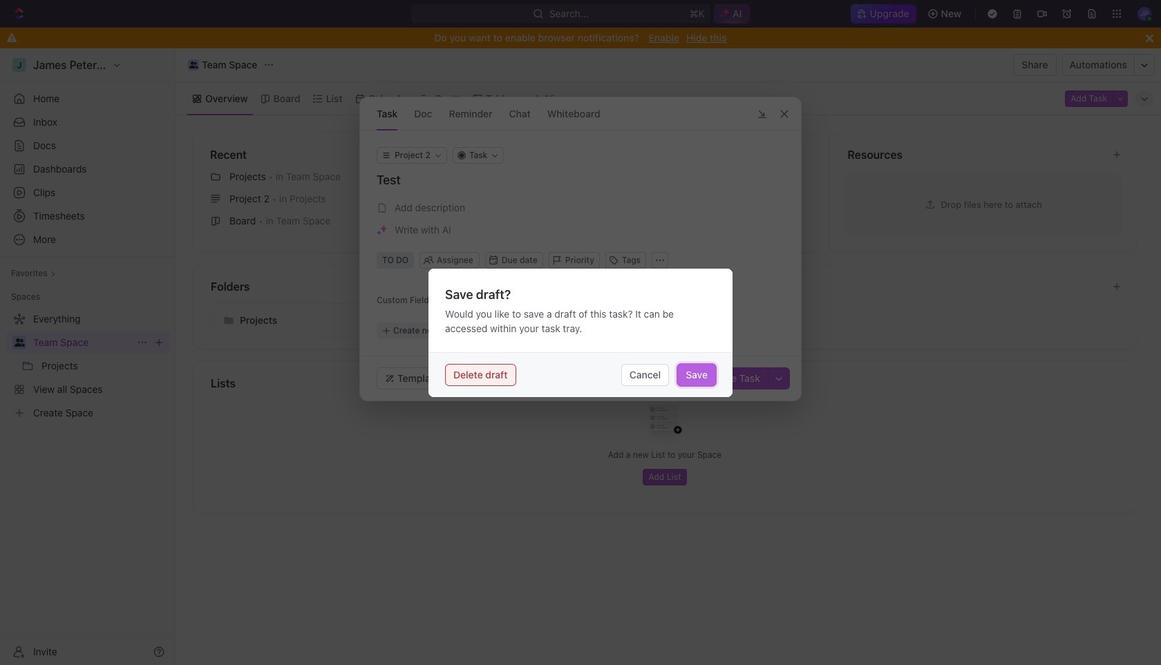 Task type: locate. For each thing, give the bounding box(es) containing it.
Task Name text field
[[377, 172, 787, 189]]

user group image
[[189, 62, 198, 68], [14, 339, 25, 347]]

1 vertical spatial user group image
[[14, 339, 25, 347]]

dialog
[[359, 97, 802, 402], [429, 269, 733, 397]]

0 horizontal spatial user group image
[[14, 339, 25, 347]]

tree
[[6, 308, 170, 424]]

user group image inside tree
[[14, 339, 25, 347]]

0 vertical spatial user group image
[[189, 62, 198, 68]]



Task type: describe. For each thing, give the bounding box(es) containing it.
1 horizontal spatial user group image
[[189, 62, 198, 68]]

sidebar navigation
[[0, 48, 176, 666]]

tree inside sidebar navigation
[[6, 308, 170, 424]]

no lists icon. image
[[637, 395, 693, 450]]



Task type: vqa. For each thing, say whether or not it's contained in the screenshot.
top The With
no



